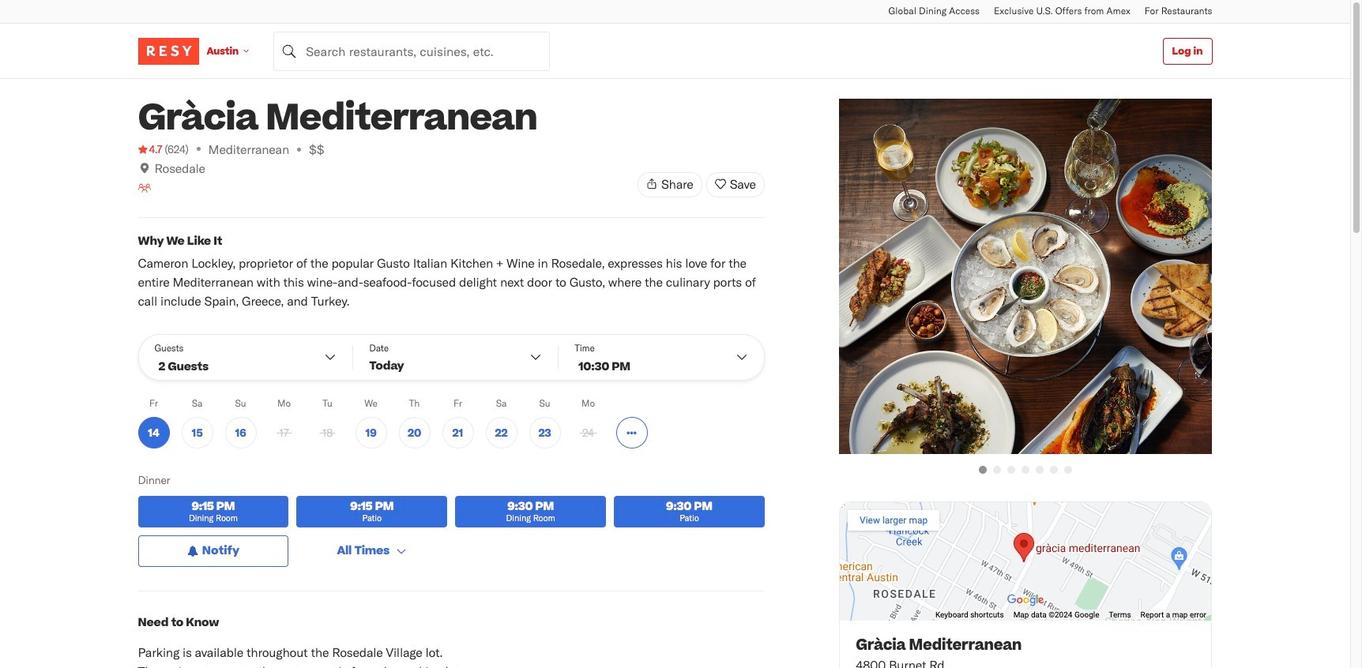 Task type: locate. For each thing, give the bounding box(es) containing it.
4.7 out of 5 stars image
[[138, 141, 162, 157]]

None field
[[273, 31, 550, 71]]



Task type: describe. For each thing, give the bounding box(es) containing it.
Search restaurants, cuisines, etc. text field
[[273, 31, 550, 71]]



Task type: vqa. For each thing, say whether or not it's contained in the screenshot.
4.8 out of 5 stars image
no



